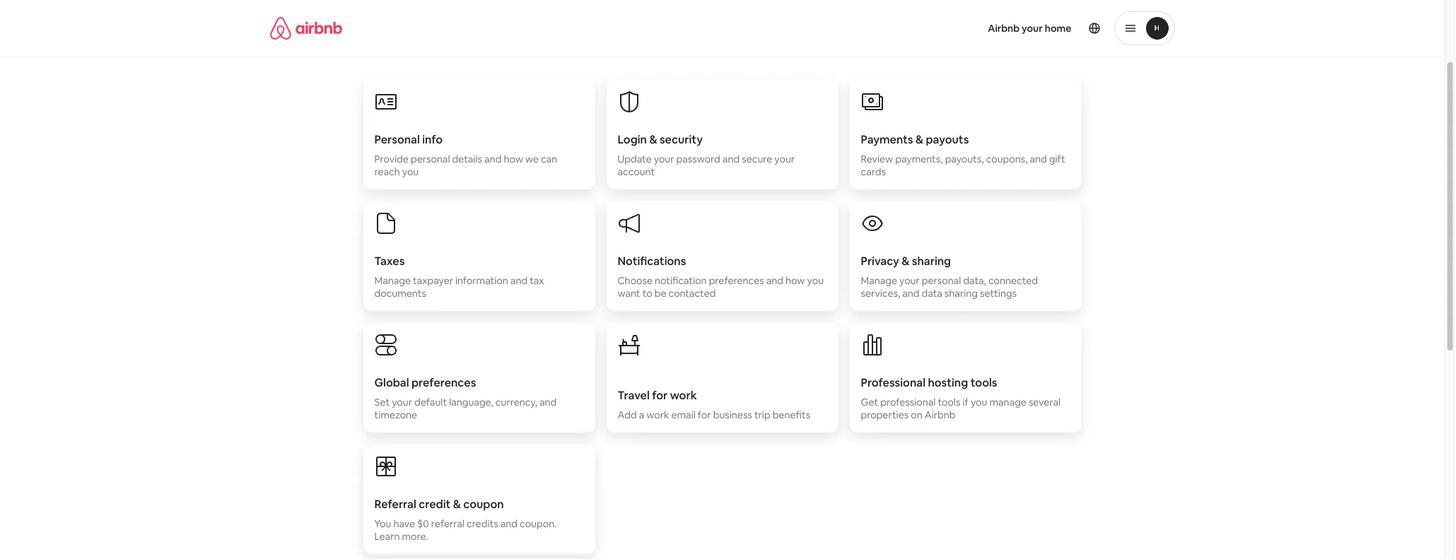 Task type: describe. For each thing, give the bounding box(es) containing it.
taxes manage taxpayer information and tax documents
[[374, 254, 544, 300]]

choose
[[618, 274, 653, 287]]

password
[[676, 153, 721, 165]]

security
[[660, 132, 703, 147]]

taxes
[[374, 254, 405, 269]]

coupons,
[[986, 153, 1028, 165]]

how inside personal info provide personal details and how we can reach you
[[504, 153, 523, 165]]

& for payments
[[916, 132, 924, 147]]

notification
[[655, 274, 707, 287]]

personal inside personal info provide personal details and how we can reach you
[[411, 153, 450, 165]]

airbnb inside 'airbnb your home' link
[[988, 22, 1020, 35]]

payouts,
[[945, 153, 984, 165]]

we
[[525, 153, 539, 165]]

get
[[861, 396, 879, 409]]

add
[[618, 409, 637, 422]]

referral
[[431, 518, 465, 530]]

airbnb your home
[[988, 22, 1072, 35]]

contacted
[[669, 287, 716, 300]]

several
[[1029, 396, 1061, 409]]

login & security update your password and secure your account
[[618, 132, 795, 178]]

payments
[[861, 132, 913, 147]]

0 horizontal spatial for
[[652, 388, 668, 403]]

cards
[[861, 165, 886, 178]]

0 vertical spatial tools
[[971, 376, 998, 390]]

language,
[[449, 396, 494, 409]]

you inside personal info provide personal details and how we can reach you
[[402, 165, 419, 178]]

and inside payments & payouts review payments, payouts, coupons, and gift cards
[[1030, 153, 1047, 165]]

you inside professional hosting tools get professional tools if you manage several properties on airbnb
[[971, 396, 988, 409]]

manage
[[990, 396, 1027, 409]]

credit
[[419, 497, 451, 512]]

want
[[618, 287, 640, 300]]

how inside notifications choose notification preferences and how you want to be contacted
[[786, 274, 805, 287]]

login
[[618, 132, 647, 147]]

learn
[[374, 530, 400, 543]]

have
[[394, 518, 415, 530]]

coupon
[[463, 497, 504, 512]]

reach
[[374, 165, 400, 178]]

travel
[[618, 388, 650, 403]]

review
[[861, 153, 893, 165]]

can
[[541, 153, 557, 165]]

privacy & sharing manage your personal data, connected services, and data sharing settings
[[861, 254, 1038, 300]]

and inside "taxes manage taxpayer information and tax documents"
[[511, 274, 528, 287]]

update
[[618, 153, 652, 165]]

you inside notifications choose notification preferences and how you want to be contacted
[[807, 274, 824, 287]]

notifications choose notification preferences and how you want to be contacted
[[618, 254, 824, 300]]

manage inside privacy & sharing manage your personal data, connected services, and data sharing settings
[[861, 274, 897, 287]]

your inside 'profile' element
[[1022, 22, 1043, 35]]

& for privacy
[[902, 254, 910, 269]]

airbnb your home link
[[980, 13, 1080, 43]]

gift
[[1049, 153, 1066, 165]]

personal info provide personal details and how we can reach you
[[374, 132, 557, 178]]

global preferences set your default language, currency, and timezone
[[374, 376, 557, 422]]

hosting
[[928, 376, 968, 390]]

set
[[374, 396, 390, 409]]

$0
[[417, 518, 429, 530]]

and inside privacy & sharing manage your personal data, connected services, and data sharing settings
[[903, 287, 920, 300]]

and inside login & security update your password and secure your account
[[723, 153, 740, 165]]

your right secure
[[775, 153, 795, 165]]

email
[[671, 409, 696, 422]]

account
[[618, 165, 655, 178]]

business
[[713, 409, 752, 422]]

manage inside "taxes manage taxpayer information and tax documents"
[[374, 274, 411, 287]]

default
[[414, 396, 447, 409]]

profile element
[[739, 0, 1175, 57]]

0 vertical spatial sharing
[[912, 254, 951, 269]]

timezone
[[374, 409, 417, 422]]



Task type: vqa. For each thing, say whether or not it's contained in the screenshot.


Task type: locate. For each thing, give the bounding box(es) containing it.
0 vertical spatial for
[[652, 388, 668, 403]]

work
[[670, 388, 697, 403], [647, 409, 669, 422]]

preferences up default
[[412, 376, 476, 390]]

you
[[374, 518, 391, 530]]

and inside the referral credit & coupon you have $0 referral credits and coupon. learn more.
[[501, 518, 518, 530]]

you right if
[[971, 396, 988, 409]]

manage down the 'taxes'
[[374, 274, 411, 287]]

manage down privacy
[[861, 274, 897, 287]]

tax
[[530, 274, 544, 287]]

work right the a in the left bottom of the page
[[647, 409, 669, 422]]

airbnb right on at bottom right
[[925, 409, 956, 422]]

properties
[[861, 409, 909, 422]]

0 horizontal spatial manage
[[374, 274, 411, 287]]

preferences
[[709, 274, 764, 287], [412, 376, 476, 390]]

details
[[452, 153, 482, 165]]

1 manage from the left
[[374, 274, 411, 287]]

1 vertical spatial preferences
[[412, 376, 476, 390]]

airbnb
[[988, 22, 1020, 35], [925, 409, 956, 422]]

0 horizontal spatial work
[[647, 409, 669, 422]]

0 horizontal spatial how
[[504, 153, 523, 165]]

your inside global preferences set your default language, currency, and timezone
[[392, 396, 412, 409]]

1 horizontal spatial how
[[786, 274, 805, 287]]

0 vertical spatial work
[[670, 388, 697, 403]]

0 vertical spatial you
[[402, 165, 419, 178]]

and
[[485, 153, 502, 165], [723, 153, 740, 165], [1030, 153, 1047, 165], [511, 274, 528, 287], [766, 274, 784, 287], [903, 287, 920, 300], [540, 396, 557, 409], [501, 518, 518, 530]]

notifications
[[618, 254, 686, 269]]

2 vertical spatial you
[[971, 396, 988, 409]]

provide
[[374, 153, 409, 165]]

payments,
[[896, 153, 943, 165]]

global
[[374, 376, 409, 390]]

& inside the referral credit & coupon you have $0 referral credits and coupon. learn more.
[[453, 497, 461, 512]]

1 vertical spatial you
[[807, 274, 824, 287]]

payouts
[[926, 132, 969, 147]]

& right privacy
[[902, 254, 910, 269]]

your down security
[[654, 153, 674, 165]]

personal down info
[[411, 153, 450, 165]]

1 horizontal spatial tools
[[971, 376, 998, 390]]

information
[[455, 274, 508, 287]]

a
[[639, 409, 645, 422]]

data
[[922, 287, 943, 300]]

manage
[[374, 274, 411, 287], [861, 274, 897, 287]]

& for login
[[650, 132, 657, 147]]

& right the login
[[650, 132, 657, 147]]

more.
[[402, 530, 428, 543]]

personal
[[411, 153, 450, 165], [922, 274, 961, 287]]

1 vertical spatial tools
[[938, 396, 961, 409]]

personal left data,
[[922, 274, 961, 287]]

0 horizontal spatial preferences
[[412, 376, 476, 390]]

1 vertical spatial airbnb
[[925, 409, 956, 422]]

& inside payments & payouts review payments, payouts, coupons, and gift cards
[[916, 132, 924, 147]]

for right travel
[[652, 388, 668, 403]]

and inside notifications choose notification preferences and how you want to be contacted
[[766, 274, 784, 287]]

preferences inside global preferences set your default language, currency, and timezone
[[412, 376, 476, 390]]

1 horizontal spatial personal
[[922, 274, 961, 287]]

&
[[650, 132, 657, 147], [916, 132, 924, 147], [902, 254, 910, 269], [453, 497, 461, 512]]

sharing up 'data'
[[912, 254, 951, 269]]

1 vertical spatial work
[[647, 409, 669, 422]]

taxpayer
[[413, 274, 453, 287]]

1 horizontal spatial you
[[807, 274, 824, 287]]

0 vertical spatial personal
[[411, 153, 450, 165]]

1 horizontal spatial work
[[670, 388, 697, 403]]

1 vertical spatial sharing
[[945, 287, 978, 300]]

0 horizontal spatial personal
[[411, 153, 450, 165]]

& inside login & security update your password and secure your account
[[650, 132, 657, 147]]

you right reach
[[402, 165, 419, 178]]

for right email
[[698, 409, 711, 422]]

coupon.
[[520, 518, 557, 530]]

2 manage from the left
[[861, 274, 897, 287]]

settings
[[980, 287, 1017, 300]]

on
[[911, 409, 923, 422]]

you
[[402, 165, 419, 178], [807, 274, 824, 287], [971, 396, 988, 409]]

0 vertical spatial airbnb
[[988, 22, 1020, 35]]

professional hosting tools get professional tools if you manage several properties on airbnb
[[861, 376, 1061, 422]]

if
[[963, 396, 969, 409]]

currency,
[[496, 396, 537, 409]]

0 vertical spatial preferences
[[709, 274, 764, 287]]

& up payments,
[[916, 132, 924, 147]]

1 vertical spatial for
[[698, 409, 711, 422]]

1 horizontal spatial for
[[698, 409, 711, 422]]

data,
[[964, 274, 987, 287]]

be
[[655, 287, 667, 300]]

sharing right 'data'
[[945, 287, 978, 300]]

0 horizontal spatial airbnb
[[925, 409, 956, 422]]

credits
[[467, 518, 498, 530]]

your
[[1022, 22, 1043, 35], [654, 153, 674, 165], [775, 153, 795, 165], [900, 274, 920, 287], [392, 396, 412, 409]]

& up referral
[[453, 497, 461, 512]]

personal
[[374, 132, 420, 147]]

and inside personal info provide personal details and how we can reach you
[[485, 153, 502, 165]]

1 vertical spatial how
[[786, 274, 805, 287]]

1 horizontal spatial airbnb
[[988, 22, 1020, 35]]

preferences inside notifications choose notification preferences and how you want to be contacted
[[709, 274, 764, 287]]

you left services,
[[807, 274, 824, 287]]

0 vertical spatial how
[[504, 153, 523, 165]]

airbnb inside professional hosting tools get professional tools if you manage several properties on airbnb
[[925, 409, 956, 422]]

services,
[[861, 287, 900, 300]]

to
[[643, 287, 653, 300]]

1 vertical spatial personal
[[922, 274, 961, 287]]

work up email
[[670, 388, 697, 403]]

1 horizontal spatial preferences
[[709, 274, 764, 287]]

tools up manage
[[971, 376, 998, 390]]

payments & payouts review payments, payouts, coupons, and gift cards
[[861, 132, 1066, 178]]

airbnb left home
[[988, 22, 1020, 35]]

0 horizontal spatial tools
[[938, 396, 961, 409]]

home
[[1045, 22, 1072, 35]]

secure
[[742, 153, 773, 165]]

personal inside privacy & sharing manage your personal data, connected services, and data sharing settings
[[922, 274, 961, 287]]

preferences right notification
[[709, 274, 764, 287]]

connected
[[989, 274, 1038, 287]]

& inside privacy & sharing manage your personal data, connected services, and data sharing settings
[[902, 254, 910, 269]]

your right set
[[392, 396, 412, 409]]

your left 'data'
[[900, 274, 920, 287]]

your inside privacy & sharing manage your personal data, connected services, and data sharing settings
[[900, 274, 920, 287]]

referral credit & coupon you have $0 referral credits and coupon. learn more.
[[374, 497, 557, 543]]

sharing
[[912, 254, 951, 269], [945, 287, 978, 300]]

trip
[[755, 409, 771, 422]]

professional
[[861, 376, 926, 390]]

tools left if
[[938, 396, 961, 409]]

benefits
[[773, 409, 811, 422]]

for
[[652, 388, 668, 403], [698, 409, 711, 422]]

1 horizontal spatial manage
[[861, 274, 897, 287]]

professional
[[881, 396, 936, 409]]

2 horizontal spatial you
[[971, 396, 988, 409]]

how
[[504, 153, 523, 165], [786, 274, 805, 287]]

referral
[[374, 497, 416, 512]]

privacy
[[861, 254, 899, 269]]

tools
[[971, 376, 998, 390], [938, 396, 961, 409]]

travel for work add a work email for business trip benefits
[[618, 388, 811, 422]]

and inside global preferences set your default language, currency, and timezone
[[540, 396, 557, 409]]

0 horizontal spatial you
[[402, 165, 419, 178]]

your left home
[[1022, 22, 1043, 35]]

info
[[422, 132, 443, 147]]

documents
[[374, 287, 426, 300]]



